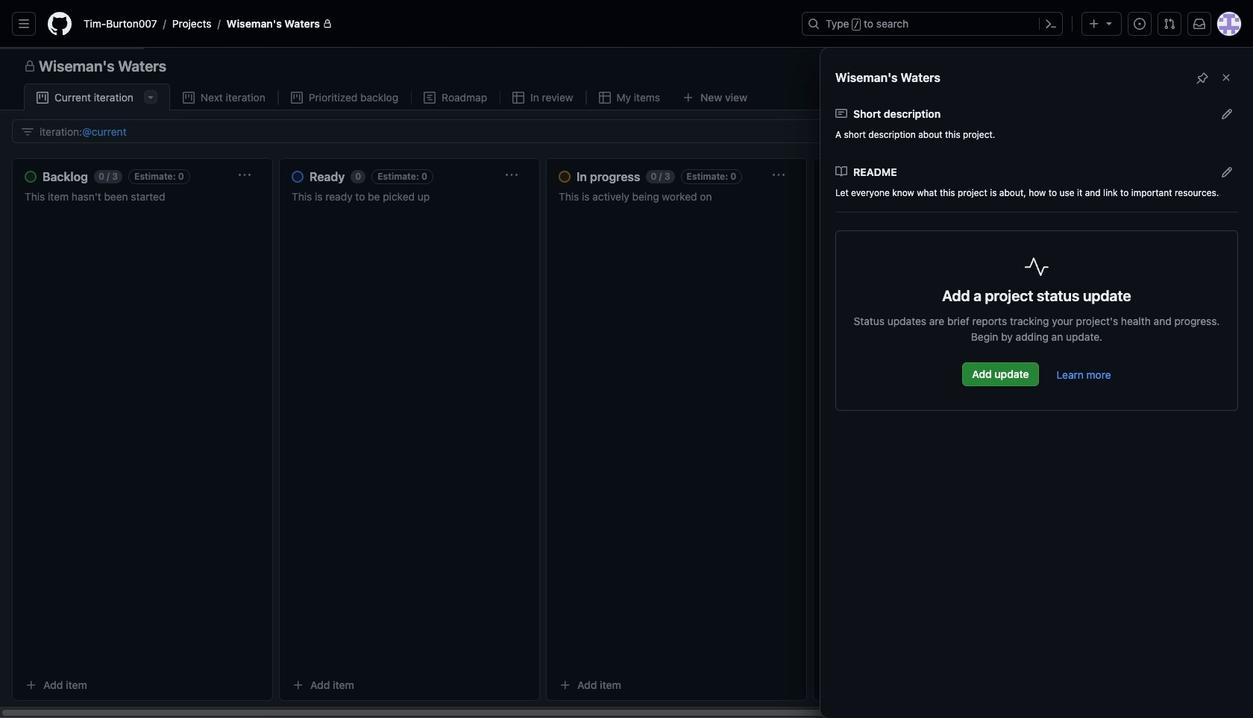Task type: vqa. For each thing, say whether or not it's contained in the screenshot.
tab panel
yes



Task type: describe. For each thing, give the bounding box(es) containing it.
git pull request image
[[1164, 18, 1176, 30]]

pin side panel tooltip
[[1197, 70, 1209, 85]]

homepage image
[[48, 12, 72, 36]]

issue opened image
[[1134, 18, 1146, 30]]

close panel image
[[1221, 72, 1233, 84]]

2 sc 9kayk9 0 image from the left
[[183, 92, 195, 104]]

sc 9kayk9 0 image inside 'project' navigation
[[24, 60, 36, 72]]

edit short description image
[[1221, 108, 1233, 120]]

plus image
[[1089, 18, 1101, 30]]

1 sc 9kayk9 0 image from the left
[[37, 92, 49, 104]]

project navigation
[[0, 48, 1254, 84]]

edit readme tooltip
[[1221, 164, 1233, 179]]

command palette image
[[1045, 18, 1057, 30]]

4 sc 9kayk9 0 image from the left
[[513, 92, 525, 104]]

lock image
[[323, 19, 332, 28]]



Task type: locate. For each thing, give the bounding box(es) containing it.
sc 9kayk9 0 image
[[24, 60, 36, 72], [291, 92, 303, 104], [599, 92, 611, 104], [836, 107, 848, 119], [22, 126, 34, 138], [836, 166, 848, 178]]

view options for current iteration image
[[145, 91, 157, 103]]

pin side panel image
[[1197, 72, 1209, 84]]

3 sc 9kayk9 0 image from the left
[[424, 92, 436, 104]]

list
[[78, 12, 793, 36]]

side panel: project information dialog
[[0, 48, 1254, 719]]

side panel controls group
[[1191, 66, 1239, 90]]

notifications image
[[1194, 18, 1206, 30]]

tab panel
[[0, 110, 1254, 719]]

edit short description tooltip
[[1221, 106, 1233, 121]]

region
[[0, 48, 1254, 719]]

tab list
[[24, 84, 781, 111]]

sc 9kayk9 0 image
[[37, 92, 49, 104], [183, 92, 195, 104], [424, 92, 436, 104], [513, 92, 525, 104]]

edit readme image
[[1221, 166, 1233, 178]]

triangle down image
[[1104, 17, 1116, 29]]



